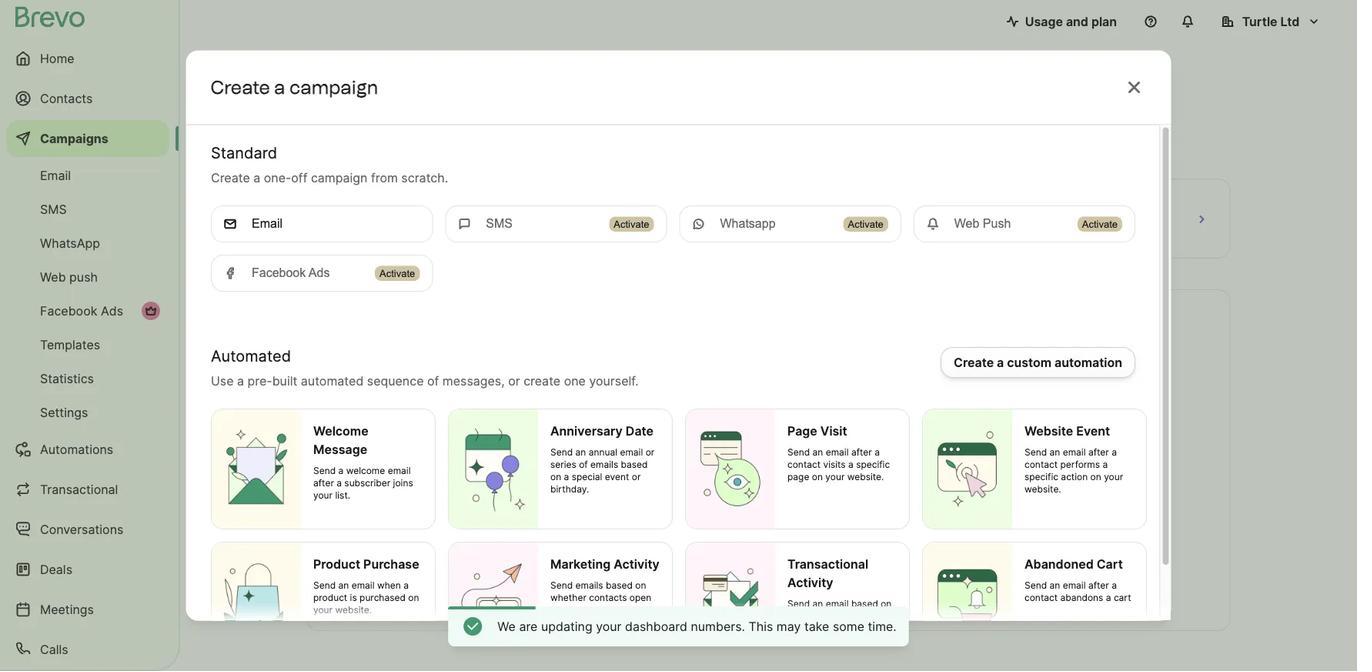 Task type: locate. For each thing, give the bounding box(es) containing it.
0%
[[587, 228, 602, 241], [824, 228, 840, 241], [1061, 228, 1077, 241]]

an down page visit
[[812, 446, 823, 458]]

an inside send an email after a contact visits a specific page on your website.
[[812, 446, 823, 458]]

an for website
[[1049, 446, 1060, 458]]

email inside button
[[251, 216, 282, 230]]

2 vertical spatial campaign
[[814, 538, 887, 557]]

send down the in
[[787, 598, 810, 609]]

contact
[[787, 459, 820, 470], [1024, 459, 1057, 470], [1024, 592, 1057, 603]]

of inside 'automated use a pre-built automated sequence of messages, or create one yourself.'
[[427, 373, 439, 388]]

an down abandoned
[[1049, 580, 1060, 591]]

0 down clicks
[[794, 223, 806, 246]]

email button
[[211, 205, 432, 242]]

emails down the "marketing"
[[575, 580, 603, 591]]

contact inside send an email after a contact visits a specific page on your website.
[[787, 459, 820, 470]]

1 horizontal spatial facebook
[[251, 266, 305, 280]]

send down abandoned
[[1024, 580, 1047, 591]]

website.
[[847, 471, 884, 482], [1024, 483, 1061, 495], [335, 604, 372, 615]]

send inside send an email based on whether contacts open or click on transactional emails.
[[787, 598, 810, 609]]

welcome
[[346, 465, 385, 476]]

automation
[[1054, 354, 1122, 369]]

send an email after a contact abandons a cart
[[1024, 580, 1131, 603]]

0 vertical spatial campaign
[[289, 76, 378, 98]]

1 0 from the left
[[557, 223, 569, 246]]

based
[[621, 459, 647, 470], [605, 580, 632, 591], [851, 598, 878, 609]]

campaign for you
[[814, 538, 887, 557]]

0% down blocklists
[[1061, 228, 1077, 241]]

2 vertical spatial based
[[851, 598, 878, 609]]

activate for web push
[[1082, 218, 1117, 229]]

send down the "marketing"
[[550, 580, 572, 591]]

1 vertical spatial specific
[[1024, 471, 1058, 482]]

1 vertical spatial transactional
[[787, 556, 868, 571]]

click up campaign.
[[562, 604, 581, 615]]

we are updating your dashboard numbers. this may take some time.
[[497, 619, 897, 634]]

campaign inside standard create a one-off campaign from scratch.
[[311, 170, 367, 185]]

email down one-
[[251, 216, 282, 230]]

web for web push
[[954, 216, 979, 230]]

an inside send an email after a contact abandons a cart
[[1049, 580, 1060, 591]]

email inside send an email after a contact abandons a cart
[[1062, 580, 1085, 591]]

1 horizontal spatial website.
[[847, 471, 884, 482]]

event
[[1076, 423, 1110, 438]]

3 0 from the left
[[1031, 223, 1043, 246]]

email up 'joins'
[[387, 465, 410, 476]]

statistics
[[40, 371, 94, 386]]

specific right visits on the bottom of the page
[[856, 459, 890, 470]]

push
[[983, 216, 1011, 230]]

contact for website
[[1024, 459, 1057, 470]]

an down website
[[1049, 446, 1060, 458]]

facebook ads down "1"
[[251, 266, 329, 280]]

an down marketing activity
[[597, 604, 608, 615]]

contact down website
[[1024, 459, 1057, 470]]

or up emails.
[[787, 623, 796, 634]]

opens
[[557, 193, 595, 208]]

email down date
[[620, 446, 643, 458]]

1 vertical spatial website.
[[1024, 483, 1061, 495]]

on right purchased
[[408, 592, 419, 603]]

0 down opens
[[557, 223, 569, 246]]

send inside 'send emails based on whether contacts open or click on an email campaign.'
[[550, 580, 572, 591]]

0 horizontal spatial activity
[[613, 556, 659, 571]]

create for create a campaign
[[211, 76, 270, 98]]

ads down "1"
[[308, 266, 329, 280]]

0 down blocklists
[[1031, 223, 1043, 246]]

0% down opens
[[587, 228, 602, 241]]

1 vertical spatial create
[[211, 170, 250, 185]]

any
[[784, 538, 810, 557]]

campaign up "right"
[[814, 538, 887, 557]]

a
[[274, 76, 285, 98], [253, 170, 260, 185], [997, 354, 1004, 369], [237, 373, 244, 388], [874, 446, 879, 458], [1111, 446, 1117, 458], [848, 459, 853, 470], [1102, 459, 1108, 470], [338, 465, 343, 476], [564, 471, 569, 482], [336, 477, 341, 488], [715, 577, 722, 592], [403, 580, 408, 591], [1111, 580, 1117, 591], [1106, 592, 1111, 603]]

1 horizontal spatial ads
[[308, 266, 329, 280]]

meetings link
[[6, 591, 169, 628]]

0 horizontal spatial 0%
[[587, 228, 602, 241]]

an up series
[[575, 446, 586, 458]]

on right click
[[649, 577, 664, 592]]

0 vertical spatial create
[[211, 76, 270, 98]]

2 vertical spatial contacts
[[826, 610, 864, 622]]

whatsapp
[[720, 216, 775, 230]]

on right page on the bottom of page
[[812, 471, 823, 482]]

0 vertical spatial ads
[[308, 266, 329, 280]]

0% down clicks
[[824, 228, 840, 241]]

emails.
[[787, 635, 818, 646]]

contact down abandoned
[[1024, 592, 1057, 603]]

click up emails.
[[799, 623, 818, 634]]

contact inside send an email after a contact abandons a cart
[[1024, 592, 1057, 603]]

turtle
[[1242, 14, 1278, 29]]

send inside send an email when a product is purchased on your website.
[[313, 580, 335, 591]]

transactional link
[[6, 471, 169, 508]]

website. down is
[[335, 604, 372, 615]]

we
[[497, 619, 516, 634]]

numbers.
[[691, 619, 745, 634]]

web
[[954, 216, 979, 230], [40, 269, 66, 284]]

product
[[313, 592, 347, 603]]

message
[[313, 441, 367, 456]]

marketing_activity_title image
[[448, 542, 538, 662]]

1 horizontal spatial activity
[[787, 575, 833, 590]]

0 horizontal spatial sms
[[40, 202, 67, 217]]

1 vertical spatial emails
[[575, 580, 603, 591]]

your down product
[[313, 604, 332, 615]]

transactional down automations
[[40, 482, 118, 497]]

campaign.
[[550, 617, 595, 628]]

2 horizontal spatial contacts
[[826, 610, 864, 622]]

1 horizontal spatial facebook ads
[[251, 266, 329, 280]]

a inside 'automated use a pre-built automated sequence of messages, or create one yourself.'
[[237, 373, 244, 388]]

email up performs
[[1062, 446, 1085, 458]]

contacts down from
[[352, 193, 402, 208]]

joins
[[393, 477, 413, 488]]

email inside send an email based on whether contacts open or click on transactional emails.
[[825, 598, 848, 609]]

from
[[371, 170, 398, 185]]

2 0 from the left
[[794, 223, 806, 246]]

1 vertical spatial web
[[40, 269, 66, 284]]

0 vertical spatial specific
[[856, 459, 890, 470]]

0 horizontal spatial website.
[[335, 604, 372, 615]]

contacts inside 'send emails based on whether contacts open or click on an email campaign.'
[[589, 592, 627, 603]]

website. inside send an email after a contact performs a specific action on your website.
[[1024, 483, 1061, 495]]

send
[[550, 446, 572, 458], [787, 446, 810, 458], [1024, 446, 1047, 458], [313, 465, 335, 476], [313, 580, 335, 591], [550, 580, 572, 591], [1024, 580, 1047, 591], [787, 598, 810, 609]]

0 vertical spatial transactional
[[40, 482, 118, 497]]

send for marketing activity
[[550, 580, 572, 591]]

on inside send an annual email or series of emails based on a special event or birthday.
[[550, 471, 561, 482]]

email down top
[[825, 598, 848, 609]]

an for anniversary
[[575, 446, 586, 458]]

0 vertical spatial activity
[[613, 556, 659, 571]]

0 for blocklists
[[1031, 223, 1043, 246]]

send an email when a product is purchased on your website.
[[313, 580, 419, 615]]

ads left left___rvooi image on the top of the page
[[101, 303, 123, 318]]

0 vertical spatial email
[[40, 168, 71, 183]]

2 0% from the left
[[824, 228, 840, 241]]

email up is
[[351, 580, 374, 591]]

templates link
[[6, 329, 169, 360]]

1 vertical spatial click
[[799, 623, 818, 634]]

1 vertical spatial ads
[[101, 303, 123, 318]]

send inside send an email after a contact performs a specific action on your website.
[[1024, 446, 1047, 458]]

1 horizontal spatial specific
[[1024, 471, 1058, 482]]

sms
[[40, 202, 67, 217], [486, 216, 512, 230]]

0 horizontal spatial of
[[427, 373, 439, 388]]

welcome image
[[211, 409, 301, 528]]

automated use a pre-built automated sequence of messages, or create one yourself.
[[211, 346, 638, 388]]

2 horizontal spatial 0
[[1031, 223, 1043, 246]]

1 horizontal spatial transactional
[[787, 556, 868, 571]]

contacts
[[352, 193, 402, 208], [589, 592, 627, 603], [826, 610, 864, 622]]

have
[[655, 538, 690, 557]]

campaign
[[289, 76, 378, 98], [311, 170, 367, 185], [814, 538, 887, 557]]

anniversary date
[[550, 423, 653, 438]]

dashboard
[[625, 619, 687, 634]]

2 vertical spatial create
[[954, 354, 994, 369]]

click
[[562, 604, 581, 615], [799, 623, 818, 634]]

or left create
[[508, 373, 520, 388]]

send up product
[[313, 580, 335, 591]]

0 horizontal spatial facebook ads
[[40, 303, 123, 318]]

specific left action
[[1024, 471, 1058, 482]]

create inside create a custom automation button
[[954, 354, 994, 369]]

whether inside 'send emails based on whether contacts open or click on an email campaign.'
[[550, 592, 586, 603]]

send inside send an annual email or series of emails based on a special event or birthday.
[[550, 446, 572, 458]]

0 vertical spatial open
[[629, 592, 651, 603]]

create left 'custom'
[[954, 354, 994, 369]]

email up visits on the bottom of the page
[[825, 446, 848, 458]]

create a campaign
[[211, 76, 378, 98]]

whether up emails.
[[787, 610, 823, 622]]

1 vertical spatial of
[[579, 459, 588, 470]]

an for transactional
[[812, 598, 823, 609]]

an inside send an email after a contact performs a specific action on your website.
[[1049, 446, 1060, 458]]

send for page visit
[[787, 446, 810, 458]]

send inside send a welcome email after a subscriber joins your list.
[[313, 465, 335, 476]]

on down series
[[550, 471, 561, 482]]

automated
[[211, 346, 291, 365]]

website. inside send an email after a contact visits a specific page on your website.
[[847, 471, 884, 482]]

send down message
[[313, 465, 335, 476]]

of
[[427, 373, 439, 388], [579, 459, 588, 470]]

transactional
[[40, 482, 118, 497], [787, 556, 868, 571]]

1 vertical spatial email
[[251, 216, 282, 230]]

an down the
[[812, 598, 823, 609]]

send inside send an email after a contact visits a specific page on your website.
[[787, 446, 810, 458]]

email down campaigns
[[40, 168, 71, 183]]

or
[[508, 373, 520, 388], [645, 446, 654, 458], [631, 471, 640, 482], [550, 604, 559, 615], [787, 623, 796, 634]]

1 vertical spatial activity
[[787, 575, 833, 590]]

open
[[629, 592, 651, 603], [866, 610, 888, 622]]

2 horizontal spatial 0%
[[1061, 228, 1077, 241]]

birthday.
[[550, 483, 589, 495]]

activate
[[613, 218, 649, 229], [848, 218, 883, 229], [1082, 218, 1117, 229], [379, 267, 415, 279]]

after inside send an email after a contact visits a specific page on your website.
[[851, 446, 872, 458]]

product purchase
[[313, 556, 419, 571]]

facebook ads down push
[[40, 303, 123, 318]]

visits
[[823, 459, 845, 470]]

total
[[320, 193, 348, 208]]

open up transactional at the bottom
[[866, 610, 888, 622]]

specific inside send an email after a contact visits a specific page on your website.
[[856, 459, 890, 470]]

1 horizontal spatial 0%
[[824, 228, 840, 241]]

on up campaign.
[[584, 604, 595, 615]]

2 horizontal spatial website.
[[1024, 483, 1061, 495]]

1 horizontal spatial of
[[579, 459, 588, 470]]

send down website
[[1024, 446, 1047, 458]]

create a custom automation button
[[940, 347, 1135, 378]]

email
[[40, 168, 71, 183], [251, 216, 282, 230]]

email inside send an annual email or series of emails based on a special event or birthday.
[[620, 446, 643, 458]]

created
[[723, 538, 780, 557]]

send an email based on whether contacts open or click on transactional emails.
[[787, 598, 891, 646]]

specific inside send an email after a contact performs a specific action on your website.
[[1024, 471, 1058, 482]]

facebook down email button in the top left of the page
[[251, 266, 305, 280]]

corner.
[[879, 577, 920, 592]]

contact for page
[[787, 459, 820, 470]]

0 horizontal spatial transactional
[[40, 482, 118, 497]]

campaign up recalculate
[[289, 76, 378, 98]]

1 vertical spatial based
[[605, 580, 632, 591]]

cart
[[1113, 592, 1131, 603]]

0 horizontal spatial facebook
[[40, 303, 97, 318]]

1 horizontal spatial click
[[799, 623, 818, 634]]

2 vertical spatial website.
[[335, 604, 372, 615]]

0 vertical spatial emails
[[590, 459, 618, 470]]

1 vertical spatial whether
[[787, 610, 823, 622]]

anniversary date image
[[448, 409, 538, 528]]

campaign up the total
[[311, 170, 367, 185]]

0 vertical spatial click
[[562, 604, 581, 615]]

based up event
[[621, 459, 647, 470]]

1 vertical spatial campaign
[[311, 170, 367, 185]]

0% for clicks
[[824, 228, 840, 241]]

conversations
[[40, 522, 123, 537]]

activity up click
[[613, 556, 659, 571]]

emails inside send an annual email or series of emails based on a special event or birthday.
[[590, 459, 618, 470]]

whether
[[550, 592, 586, 603], [787, 610, 823, 622]]

send down page
[[787, 446, 810, 458]]

create down standard
[[211, 170, 250, 185]]

your inside send an email after a contact visits a specific page on your website.
[[825, 471, 844, 482]]

or down date
[[645, 446, 654, 458]]

website. down action
[[1024, 483, 1061, 495]]

0 horizontal spatial whether
[[550, 592, 586, 603]]

your
[[825, 471, 844, 482], [1104, 471, 1123, 482], [313, 490, 332, 501], [313, 604, 332, 615], [596, 619, 622, 634]]

after for abandoned cart
[[1088, 580, 1109, 591]]

of right sequence
[[427, 373, 439, 388]]

0 vertical spatial web
[[954, 216, 979, 230]]

your inside send a welcome email after a subscriber joins your list.
[[313, 490, 332, 501]]

an inside send an annual email or series of emails based on a special event or birthday.
[[575, 446, 586, 458]]

contacts up transactional at the bottom
[[826, 610, 864, 622]]

activity down any
[[787, 575, 833, 590]]

0
[[557, 223, 569, 246], [794, 223, 806, 246], [1031, 223, 1043, 246]]

emails down annual
[[590, 459, 618, 470]]

based down "right"
[[851, 598, 878, 609]]

contacts
[[40, 91, 93, 106]]

and
[[1066, 14, 1088, 29]]

open down click
[[629, 592, 651, 603]]

activate for whatsapp
[[848, 218, 883, 229]]

1 horizontal spatial email
[[251, 216, 282, 230]]

based inside send an email based on whether contacts open or click on transactional emails.
[[851, 598, 878, 609]]

email down click
[[611, 604, 634, 615]]

your left list.
[[313, 490, 332, 501]]

0 horizontal spatial click
[[562, 604, 581, 615]]

your inside send an email after a contact performs a specific action on your website.
[[1104, 471, 1123, 482]]

an inside send an email based on whether contacts open or click on transactional emails.
[[812, 598, 823, 609]]

welcome
[[313, 423, 368, 438]]

web push
[[954, 216, 1011, 230]]

send up series
[[550, 446, 572, 458]]

1 horizontal spatial web
[[954, 216, 979, 230]]

a inside send an email when a product is purchased on your website.
[[403, 580, 408, 591]]

create up standard
[[211, 76, 270, 98]]

contact up page on the bottom of page
[[787, 459, 820, 470]]

email inside send an email when a product is purchased on your website.
[[351, 580, 374, 591]]

create
[[523, 373, 560, 388]]

an
[[575, 446, 586, 458], [812, 446, 823, 458], [1049, 446, 1060, 458], [338, 580, 349, 591], [1049, 580, 1060, 591], [812, 598, 823, 609], [597, 604, 608, 615]]

website. for page visit
[[847, 471, 884, 482]]

website. right page on the bottom of page
[[847, 471, 884, 482]]

an for abandoned
[[1049, 580, 1060, 591]]

ltd
[[1281, 14, 1300, 29]]

0 vertical spatial based
[[621, 459, 647, 470]]

0 vertical spatial facebook ads
[[251, 266, 329, 280]]

1 horizontal spatial whether
[[787, 610, 823, 622]]

1 horizontal spatial sms
[[486, 216, 512, 230]]

contacts down click
[[589, 592, 627, 603]]

of up special
[[579, 459, 588, 470]]

after inside send an email after a contact abandons a cart
[[1088, 580, 1109, 591]]

activate for sms
[[613, 218, 649, 229]]

website. inside send an email when a product is purchased on your website.
[[335, 604, 372, 615]]

transactional up top
[[787, 556, 868, 571]]

facebook down web push
[[40, 303, 97, 318]]

messages,
[[442, 373, 504, 388]]

now
[[392, 119, 417, 134]]

open inside send an email based on whether contacts open or click on transactional emails.
[[866, 610, 888, 622]]

blocklists
[[1031, 193, 1086, 208]]

home
[[40, 51, 74, 66]]

create inside standard create a one-off campaign from scratch.
[[211, 170, 250, 185]]

after for page visit
[[851, 446, 872, 458]]

contact inside send an email after a contact performs a specific action on your website.
[[1024, 459, 1057, 470]]

based down marketing activity
[[605, 580, 632, 591]]

a inside standard create a one-off campaign from scratch.
[[253, 170, 260, 185]]

whether inside send an email based on whether contacts open or click on transactional emails.
[[787, 610, 823, 622]]

built
[[272, 373, 297, 388]]

0 vertical spatial whether
[[550, 592, 586, 603]]

an up product
[[338, 580, 349, 591]]

send for welcome message
[[313, 465, 335, 476]]

activate button
[[609, 216, 654, 231], [843, 216, 888, 231], [1077, 216, 1122, 231], [609, 216, 654, 231], [843, 216, 888, 231], [1077, 216, 1122, 231], [375, 265, 419, 281], [375, 266, 419, 281]]

abandons
[[1060, 592, 1103, 603]]

on up "time."
[[880, 598, 891, 609]]

your down visits on the bottom of the page
[[825, 471, 844, 482]]

email
[[620, 446, 643, 458], [825, 446, 848, 458], [1062, 446, 1085, 458], [387, 465, 410, 476], [351, 580, 374, 591], [1062, 580, 1085, 591], [825, 598, 848, 609], [611, 604, 634, 615]]

your right action
[[1104, 471, 1123, 482]]

0 horizontal spatial open
[[629, 592, 651, 603]]

3 0% from the left
[[1061, 228, 1077, 241]]

0 horizontal spatial web
[[40, 269, 66, 284]]

1 horizontal spatial contacts
[[589, 592, 627, 603]]

whether up campaign.
[[550, 592, 586, 603]]

activity for marketing activity
[[613, 556, 659, 571]]

top
[[826, 577, 846, 592]]

an inside send an email when a product is purchased on your website.
[[338, 580, 349, 591]]

specific for website event
[[1024, 471, 1058, 482]]

0 vertical spatial website.
[[847, 471, 884, 482]]

0 horizontal spatial email
[[40, 168, 71, 183]]

or up the updating
[[550, 604, 559, 615]]

0 horizontal spatial 0
[[557, 223, 569, 246]]

on down performs
[[1090, 471, 1101, 482]]

send inside send an email after a contact abandons a cart
[[1024, 580, 1047, 591]]

0 horizontal spatial specific
[[856, 459, 890, 470]]

1 horizontal spatial 0
[[794, 223, 806, 246]]

1 vertical spatial contacts
[[589, 592, 627, 603]]

activity inside transactional activity
[[787, 575, 833, 590]]

emails
[[590, 459, 618, 470], [575, 580, 603, 591]]

web push link
[[6, 262, 169, 293]]

1 horizontal spatial open
[[866, 610, 888, 622]]

email up abandons
[[1062, 580, 1085, 591]]

0 vertical spatial of
[[427, 373, 439, 388]]

1 vertical spatial open
[[866, 610, 888, 622]]

0 horizontal spatial contacts
[[352, 193, 402, 208]]

after inside send an email after a contact performs a specific action on your website.
[[1088, 446, 1109, 458]]

deals link
[[6, 551, 169, 588]]



Task type: vqa. For each thing, say whether or not it's contained in the screenshot.


Task type: describe. For each thing, give the bounding box(es) containing it.
page visit image
[[686, 409, 775, 528]]

send for transactional activity
[[787, 598, 810, 609]]

your right campaign.
[[596, 619, 622, 634]]

special
[[571, 471, 602, 482]]

recalculate now button
[[313, 114, 423, 139]]

page
[[787, 471, 809, 482]]

web push
[[40, 269, 98, 284]]

on inside send an email when a product is purchased on your website.
[[408, 592, 419, 603]]

on left some
[[821, 623, 832, 634]]

email inside send an email after a contact performs a specific action on your website.
[[1062, 446, 1085, 458]]

whatsapp link
[[6, 228, 169, 259]]

scratch.
[[401, 170, 448, 185]]

marketing
[[550, 556, 610, 571]]

welcome message
[[313, 423, 368, 456]]

visit
[[820, 423, 847, 438]]

click inside 'send emails based on whether contacts open or click on an email campaign.'
[[562, 604, 581, 615]]

send for website event
[[1024, 446, 1047, 458]]

series
[[550, 459, 576, 470]]

calls
[[40, 642, 68, 657]]

abandoned cart image
[[923, 542, 1012, 662]]

email link
[[6, 160, 169, 191]]

click inside send an email based on whether contacts open or click on transactional emails.
[[799, 623, 818, 634]]

home link
[[6, 40, 169, 77]]

may
[[777, 619, 801, 634]]

standard create a one-off campaign from scratch.
[[211, 143, 448, 185]]

contact for abandoned
[[1024, 592, 1057, 603]]

usage and plan button
[[994, 6, 1129, 37]]

an for page
[[812, 446, 823, 458]]

or inside send an email based on whether contacts open or click on transactional emails.
[[787, 623, 796, 634]]

email inside 'send emails based on whether contacts open or click on an email campaign.'
[[611, 604, 634, 615]]

on inside send an email after a contact visits a specific page on your website.
[[812, 471, 823, 482]]

0% for blocklists
[[1061, 228, 1077, 241]]

contacts inside send an email based on whether contacts open or click on transactional emails.
[[826, 610, 864, 622]]

a inside button
[[997, 354, 1004, 369]]

campaigns
[[40, 131, 108, 146]]

transactional for transactional
[[40, 482, 118, 497]]

campaigns link
[[6, 120, 169, 157]]

open inside 'send emails based on whether contacts open or click on an email campaign.'
[[629, 592, 651, 603]]

click on "create a campaign" in the top right corner.
[[618, 577, 920, 592]]

website event image
[[923, 409, 1012, 528]]

or right event
[[631, 471, 640, 482]]

a inside send an annual email or series of emails based on a special event or birthday.
[[564, 471, 569, 482]]

after inside send a welcome email after a subscriber joins your list.
[[313, 477, 334, 488]]

time.
[[868, 619, 897, 634]]

1
[[320, 223, 328, 246]]

plan
[[1092, 14, 1117, 29]]

templates
[[40, 337, 100, 352]]

0 horizontal spatial ads
[[101, 303, 123, 318]]

subscriber
[[344, 477, 390, 488]]

emails inside 'send emails based on whether contacts open or click on an email campaign.'
[[575, 580, 603, 591]]

the
[[804, 577, 823, 592]]

click
[[618, 577, 646, 592]]

specific for page visit
[[856, 459, 890, 470]]

create a custom automation
[[954, 354, 1122, 369]]

0 for clicks
[[794, 223, 806, 246]]

1 0% from the left
[[587, 228, 602, 241]]

automations link
[[6, 431, 169, 468]]

website. for website event
[[1024, 483, 1061, 495]]

facebook ads link
[[6, 296, 169, 326]]

clicks
[[794, 193, 829, 208]]

based inside 'send emails based on whether contacts open or click on an email campaign.'
[[605, 580, 632, 591]]

transactional for transactional activity
[[787, 556, 868, 571]]

campaign"
[[725, 577, 787, 592]]

activate for facebook ads
[[379, 267, 415, 279]]

product purchase image
[[211, 542, 301, 662]]

website
[[1024, 423, 1073, 438]]

email inside send an email after a contact visits a specific page on your website.
[[825, 446, 848, 458]]

transactional activity image
[[686, 542, 775, 662]]

some
[[833, 619, 865, 634]]

send for anniversary date
[[550, 446, 572, 458]]

event
[[605, 471, 629, 482]]

action
[[1061, 471, 1088, 482]]

purchased
[[359, 592, 405, 603]]

on down you
[[635, 580, 646, 591]]

meetings
[[40, 602, 94, 617]]

take
[[804, 619, 829, 634]]

abandoned cart
[[1024, 556, 1123, 571]]

purchase
[[363, 556, 419, 571]]

standard
[[211, 143, 277, 162]]

or inside 'automated use a pre-built automated sequence of messages, or create one yourself.'
[[508, 373, 520, 388]]

you have not created any campaign yet
[[623, 538, 915, 557]]

left___rvooi image
[[145, 305, 157, 317]]

transactional activity
[[787, 556, 868, 590]]

send an email after a contact visits a specific page on your website.
[[787, 446, 890, 482]]

conversations link
[[6, 511, 169, 548]]

sequence
[[367, 373, 423, 388]]

updating
[[541, 619, 593, 634]]

0 vertical spatial contacts
[[352, 193, 402, 208]]

page visit
[[787, 423, 847, 438]]

sms link
[[6, 194, 169, 225]]

when
[[377, 580, 401, 591]]

web for web push
[[40, 269, 66, 284]]

deals
[[40, 562, 72, 577]]

based inside send an annual email or series of emails based on a special event or birthday.
[[621, 459, 647, 470]]

product
[[313, 556, 360, 571]]

annual
[[588, 446, 617, 458]]

are
[[519, 619, 538, 634]]

after for website event
[[1088, 446, 1109, 458]]

automations
[[40, 442, 113, 457]]

you
[[623, 538, 651, 557]]

send for abandoned cart
[[1024, 580, 1047, 591]]

email inside send a welcome email after a subscriber joins your list.
[[387, 465, 410, 476]]

1 vertical spatial facebook ads
[[40, 303, 123, 318]]

campaign for standard
[[311, 170, 367, 185]]

settings link
[[6, 397, 169, 428]]

send for product purchase
[[313, 580, 335, 591]]

on inside send an email after a contact performs a specific action on your website.
[[1090, 471, 1101, 482]]

in
[[790, 577, 800, 592]]

or inside 'send emails based on whether contacts open or click on an email campaign.'
[[550, 604, 559, 615]]

0 vertical spatial facebook
[[251, 266, 305, 280]]

send emails based on whether contacts open or click on an email campaign.
[[550, 580, 651, 628]]

turtle ltd
[[1242, 14, 1300, 29]]

an inside 'send emails based on whether contacts open or click on an email campaign.'
[[597, 604, 608, 615]]

an for product
[[338, 580, 349, 591]]

send an annual email or series of emails based on a special event or birthday.
[[550, 446, 654, 495]]

automated
[[300, 373, 363, 388]]

create for create a custom automation
[[954, 354, 994, 369]]

notification timer progress bar
[[448, 607, 530, 610]]

recalculate
[[319, 119, 389, 134]]

1 vertical spatial facebook
[[40, 303, 97, 318]]

your inside send an email when a product is purchased on your website.
[[313, 604, 332, 615]]

activity for transactional activity
[[787, 575, 833, 590]]

is
[[350, 592, 357, 603]]

recalculate now
[[319, 119, 417, 134]]

of inside send an annual email or series of emails based on a special event or birthday.
[[579, 459, 588, 470]]

marketing activity
[[550, 556, 659, 571]]



